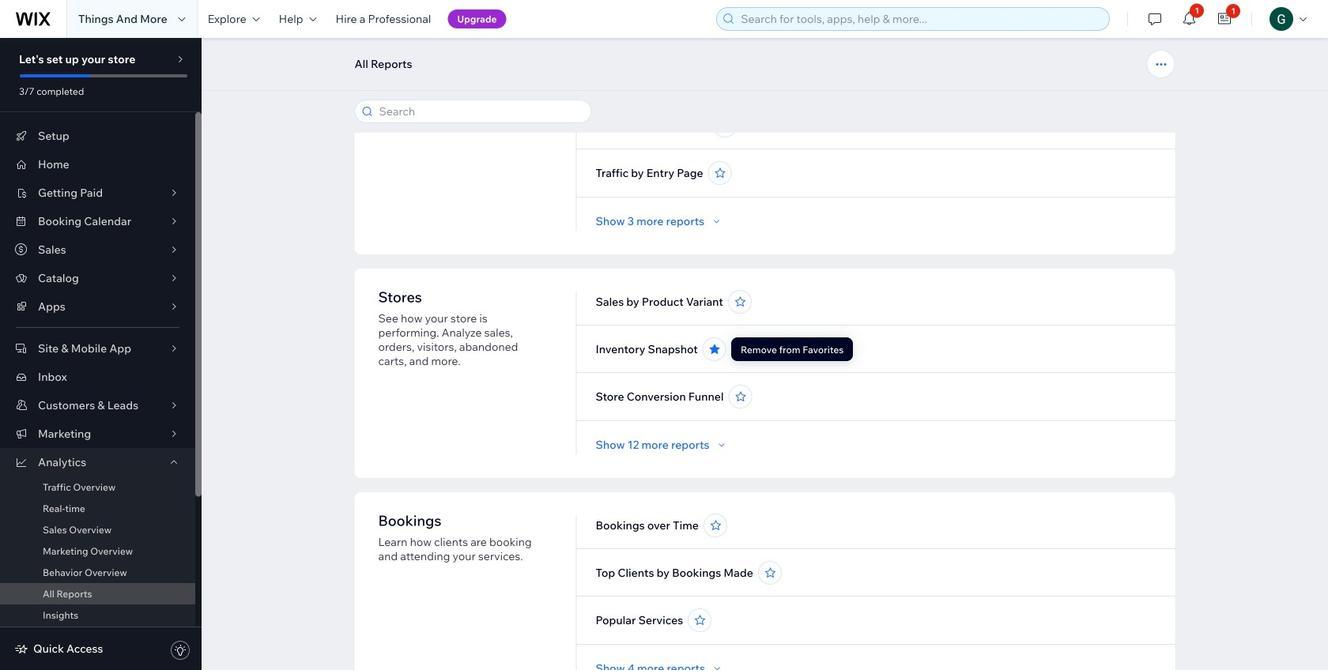 Task type: vqa. For each thing, say whether or not it's contained in the screenshot.
Search field
yes



Task type: describe. For each thing, give the bounding box(es) containing it.
Search field
[[374, 100, 586, 123]]

sidebar element
[[0, 38, 202, 670]]



Task type: locate. For each thing, give the bounding box(es) containing it.
Search for tools, apps, help & more... field
[[736, 8, 1105, 30]]



